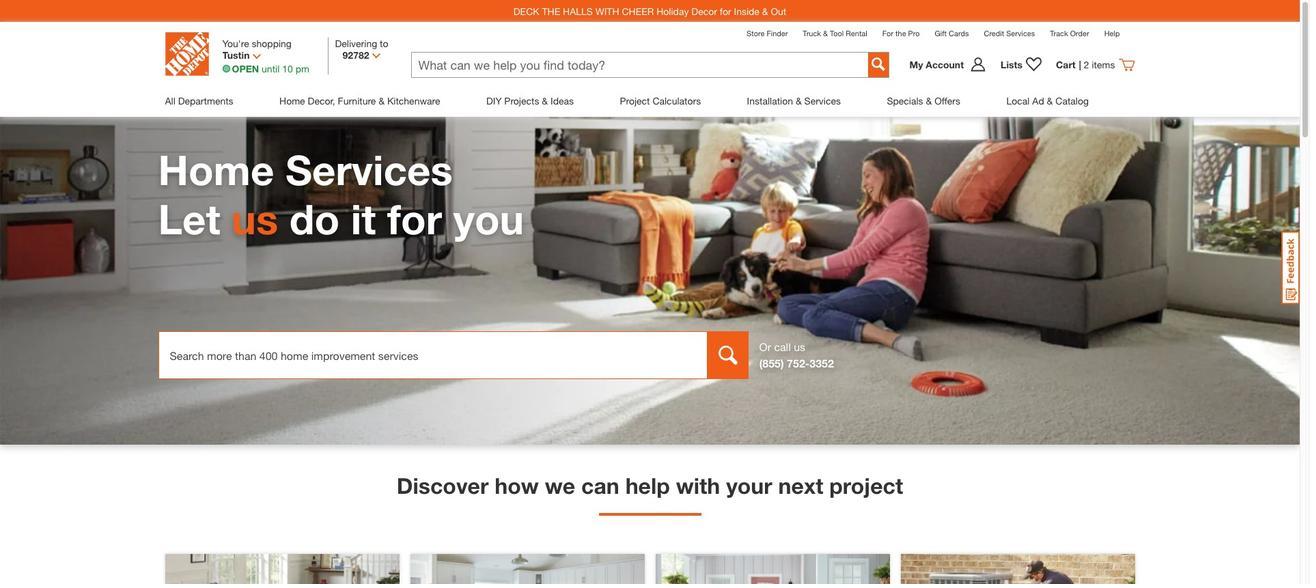 Task type: describe. For each thing, give the bounding box(es) containing it.
home for furniture
[[279, 95, 305, 107]]

decor
[[691, 5, 717, 17]]

it
[[351, 195, 376, 243]]

tool
[[830, 29, 844, 38]]

diy projects & ideas
[[486, 95, 574, 107]]

(855) 752-3352 link
[[759, 357, 834, 370]]

752-
[[787, 357, 810, 370]]

us inside "home services let us do it for you"
[[232, 195, 278, 243]]

diy projects & ideas link
[[486, 85, 574, 117]]

to
[[380, 38, 388, 49]]

track
[[1050, 29, 1068, 38]]

you're
[[222, 38, 249, 49]]

local
[[1007, 95, 1030, 107]]

specials & offers
[[887, 95, 960, 107]]

pm
[[296, 63, 309, 74]]

gift cards
[[935, 29, 969, 38]]

lists link
[[994, 56, 1049, 73]]

10
[[282, 63, 293, 74]]

specials & offers link
[[887, 85, 960, 117]]

& left out
[[762, 5, 768, 17]]

store
[[747, 29, 765, 38]]

& inside local ad & catalog link
[[1047, 95, 1053, 107]]

discover
[[397, 473, 489, 499]]

& left "tool"
[[823, 29, 828, 38]]

inside
[[734, 5, 759, 17]]

items
[[1092, 59, 1115, 70]]

delivering
[[335, 38, 377, 49]]

the home depot logo link
[[165, 32, 209, 78]]

deck the halls with cheer holiday decor for inside & out
[[514, 5, 786, 17]]

holiday
[[657, 5, 689, 17]]

my account
[[910, 59, 964, 70]]

ideas
[[551, 95, 574, 107]]

all
[[165, 95, 175, 107]]

shopping
[[252, 38, 292, 49]]

you're shopping
[[222, 38, 292, 49]]

pro
[[908, 29, 920, 38]]

all departments
[[165, 95, 233, 107]]

project calculators
[[620, 95, 701, 107]]

services for credit services
[[1006, 29, 1035, 38]]

do
[[290, 195, 340, 243]]

2 items
[[1084, 59, 1115, 70]]

gift cards link
[[935, 29, 969, 38]]

credit services
[[984, 29, 1035, 38]]

call
[[774, 340, 791, 353]]

& inside 'home decor, furniture & kitchenware' link
[[379, 95, 385, 107]]

track order
[[1050, 29, 1089, 38]]

& inside diy projects & ideas link
[[542, 95, 548, 107]]

2
[[1084, 59, 1089, 70]]

kitchenware
[[387, 95, 440, 107]]

lists
[[1001, 59, 1023, 70]]

track order link
[[1050, 29, 1089, 38]]

tustin
[[222, 49, 250, 61]]

92782
[[343, 49, 369, 61]]

home for let
[[158, 145, 274, 194]]

Search more than 400 home improvement services text field
[[158, 331, 707, 379]]

offers
[[935, 95, 960, 107]]

installation
[[747, 95, 793, 107]]

the
[[896, 29, 906, 38]]

delivering to
[[335, 38, 388, 49]]

for inside "home services let us do it for you"
[[387, 195, 442, 243]]

truck & tool rental link
[[803, 29, 867, 38]]

feedback link image
[[1281, 231, 1300, 305]]

credit services link
[[984, 29, 1035, 38]]

installation & services link
[[747, 85, 841, 117]]

rental
[[846, 29, 867, 38]]

submit search image
[[871, 57, 885, 71]]

discover how we can help with your next project
[[397, 473, 903, 499]]

cheer
[[622, 5, 654, 17]]

let
[[158, 195, 220, 243]]

furniture
[[338, 95, 376, 107]]

home decor, furniture & kitchenware link
[[279, 85, 440, 117]]

my
[[910, 59, 923, 70]]



Task type: locate. For each thing, give the bounding box(es) containing it.
truck & tool rental
[[803, 29, 867, 38]]

gift
[[935, 29, 947, 38]]

(855)
[[759, 357, 784, 370]]

project
[[620, 95, 650, 107]]

& inside specials & offers link
[[926, 95, 932, 107]]

deck
[[514, 5, 539, 17]]

with
[[676, 473, 720, 499]]

1 horizontal spatial us
[[794, 340, 805, 353]]

halls
[[563, 5, 593, 17]]

us left do at top left
[[232, 195, 278, 243]]

help
[[625, 473, 670, 499]]

& right furniture
[[379, 95, 385, 107]]

project
[[829, 473, 903, 499]]

open until 10 pm
[[232, 63, 309, 74]]

decor,
[[308, 95, 335, 107]]

the
[[542, 5, 560, 17]]

1 horizontal spatial services
[[804, 95, 841, 107]]

& inside installation & services link
[[796, 95, 802, 107]]

or call us (855) 752-3352
[[759, 340, 834, 370]]

or
[[759, 340, 771, 353]]

diy
[[486, 95, 502, 107]]

project calculators link
[[620, 85, 701, 117]]

& left offers
[[926, 95, 932, 107]]

services inside "home services let us do it for you"
[[286, 145, 453, 194]]

local ad & catalog
[[1007, 95, 1089, 107]]

0 horizontal spatial home
[[158, 145, 274, 194]]

all departments link
[[165, 85, 233, 117]]

help link
[[1104, 29, 1120, 38]]

until
[[262, 63, 280, 74]]

services right installation
[[804, 95, 841, 107]]

how
[[495, 473, 539, 499]]

deck the halls with cheer holiday decor for inside & out link
[[514, 5, 786, 17]]

us
[[232, 195, 278, 243], [794, 340, 805, 353]]

1 vertical spatial us
[[794, 340, 805, 353]]

out
[[771, 5, 786, 17]]

us inside or call us (855) 752-3352
[[794, 340, 805, 353]]

home
[[279, 95, 305, 107], [158, 145, 274, 194]]

0 horizontal spatial services
[[286, 145, 453, 194]]

the home depot image
[[165, 32, 209, 76]]

for left inside
[[720, 5, 731, 17]]

ad
[[1032, 95, 1044, 107]]

1 horizontal spatial home
[[279, 95, 305, 107]]

with
[[596, 5, 619, 17]]

your
[[726, 473, 772, 499]]

0 vertical spatial for
[[720, 5, 731, 17]]

for right the it
[[387, 195, 442, 243]]

0 vertical spatial services
[[1006, 29, 1035, 38]]

services right credit
[[1006, 29, 1035, 38]]

services for home services let us do it for you
[[286, 145, 453, 194]]

&
[[762, 5, 768, 17], [823, 29, 828, 38], [379, 95, 385, 107], [542, 95, 548, 107], [796, 95, 802, 107], [926, 95, 932, 107], [1047, 95, 1053, 107]]

catalog
[[1056, 95, 1089, 107]]

None text field
[[412, 52, 868, 77], [412, 52, 868, 77], [412, 52, 868, 77], [412, 52, 868, 77]]

home left decor,
[[279, 95, 305, 107]]

installation & services
[[747, 95, 841, 107]]

1 vertical spatial home
[[158, 145, 274, 194]]

0 horizontal spatial us
[[232, 195, 278, 243]]

& right ad
[[1047, 95, 1053, 107]]

for
[[882, 29, 893, 38]]

cart
[[1056, 59, 1076, 70]]

home inside "home services let us do it for you"
[[158, 145, 274, 194]]

specials
[[887, 95, 923, 107]]

2 vertical spatial services
[[286, 145, 453, 194]]

1 horizontal spatial for
[[720, 5, 731, 17]]

store finder
[[747, 29, 788, 38]]

for the pro link
[[882, 29, 920, 38]]

& left ideas
[[542, 95, 548, 107]]

we
[[545, 473, 575, 499]]

0 vertical spatial home
[[279, 95, 305, 107]]

1 vertical spatial for
[[387, 195, 442, 243]]

calculators
[[653, 95, 701, 107]]

projects
[[504, 95, 539, 107]]

open
[[232, 63, 259, 74]]

my account link
[[910, 56, 994, 73]]

order
[[1070, 29, 1089, 38]]

0 vertical spatial us
[[232, 195, 278, 243]]

1 vertical spatial services
[[804, 95, 841, 107]]

0 horizontal spatial for
[[387, 195, 442, 243]]

2 horizontal spatial services
[[1006, 29, 1035, 38]]

next
[[778, 473, 823, 499]]

credit
[[984, 29, 1004, 38]]

departments
[[178, 95, 233, 107]]

services
[[1006, 29, 1035, 38], [804, 95, 841, 107], [286, 145, 453, 194]]

finder
[[767, 29, 788, 38]]

3352
[[810, 357, 834, 370]]

you
[[453, 195, 524, 243]]

local ad & catalog link
[[1007, 85, 1089, 117]]

services up the it
[[286, 145, 453, 194]]

home decor, furniture & kitchenware
[[279, 95, 440, 107]]

home up let
[[158, 145, 274, 194]]

help
[[1104, 29, 1120, 38]]

can
[[581, 473, 619, 499]]

& right installation
[[796, 95, 802, 107]]

home services let us do it for you
[[158, 145, 524, 243]]

for the pro
[[882, 29, 920, 38]]

us up 752-
[[794, 340, 805, 353]]



Task type: vqa. For each thing, say whether or not it's contained in the screenshot.
next
yes



